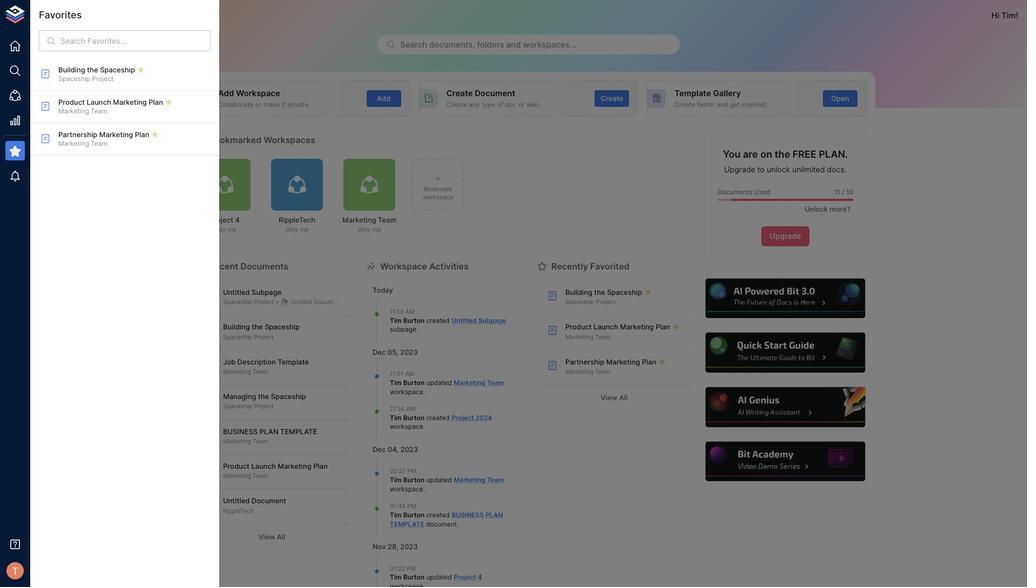 Task type: locate. For each thing, give the bounding box(es) containing it.
burton inside 11:36 am tim burton created project 2024 workspace .
[[403, 414, 425, 422]]

it
[[282, 100, 286, 108]]

created inside 11:36 am tim burton created project 2024 workspace .
[[427, 414, 450, 422]]

pm for marketing
[[408, 468, 417, 475]]

only for marketing
[[358, 226, 371, 234]]

tim down 01:22
[[390, 573, 402, 581]]

document for create
[[475, 88, 516, 98]]

workspaces
[[264, 134, 316, 145]]

burton down 02:27
[[403, 476, 425, 484]]

template up the faster
[[675, 88, 712, 98]]

11:13
[[390, 308, 404, 316]]

marketing team link up business plan template on the left bottom of page
[[454, 476, 504, 484]]

plan
[[149, 98, 163, 106], [135, 130, 149, 139], [656, 323, 670, 331], [642, 358, 657, 366], [314, 462, 328, 471]]

add for add
[[377, 94, 391, 103]]

1 vertical spatial launch
[[594, 323, 619, 331]]

1 horizontal spatial only
[[286, 226, 298, 234]]

6 burton from the top
[[403, 573, 425, 581]]

upgrade
[[725, 165, 756, 174], [770, 231, 802, 241]]

0 vertical spatial template
[[675, 88, 712, 98]]

get
[[730, 100, 740, 108]]

am for untitled
[[405, 308, 415, 316]]

2 horizontal spatial product
[[566, 323, 592, 331]]

only for project
[[213, 226, 226, 234]]

document inside "untitled document rippletech view all"
[[252, 497, 286, 505]]

business inside business plan template marketing team
[[223, 427, 258, 436]]

all inside button
[[620, 393, 628, 402]]

more?
[[830, 205, 851, 214]]

tim for 11:36 am tim burton created project 2024 workspace .
[[390, 414, 402, 422]]

0 horizontal spatial building
[[58, 65, 85, 74]]

workspace inside 11:36 am tim burton created project 2024 workspace .
[[390, 423, 423, 431]]

.
[[417, 325, 418, 334], [423, 388, 425, 396], [423, 423, 425, 431], [423, 485, 425, 493], [457, 520, 459, 528]]

1 vertical spatial product
[[566, 323, 592, 331]]

2 vertical spatial am
[[406, 405, 416, 413]]

burton inside 11:51 am tim burton updated marketing team workspace .
[[403, 379, 425, 387]]

business inside business plan template
[[452, 511, 484, 519]]

. inside 02:27 pm tim burton updated marketing team workspace .
[[423, 485, 425, 493]]

template inside business plan template marketing team
[[280, 427, 317, 436]]

all
[[620, 393, 628, 402], [277, 533, 285, 541]]

1 marketing team link from the top
[[454, 379, 504, 387]]

0 horizontal spatial template
[[278, 358, 309, 366]]

updated inside 02:27 pm tim burton updated marketing team workspace .
[[427, 476, 452, 484]]

building the spaceship
[[58, 65, 135, 74], [566, 288, 642, 297]]

workspace up today on the left
[[380, 261, 427, 272]]

or right doc
[[519, 100, 525, 108]]

team inside product launch marketing plan marketing team
[[253, 472, 268, 480]]

am right 11:13
[[405, 308, 415, 316]]

0 horizontal spatial partnership
[[58, 130, 97, 139]]

marketing team link for business plan template
[[454, 476, 504, 484]]

the inside you are on the free plan. upgrade to unlock unlimited docs.
[[775, 148, 791, 160]]

1 burton from the top
[[403, 316, 425, 324]]

marketing team only me
[[343, 216, 397, 234]]

01:22
[[390, 565, 405, 573]]

0 vertical spatial all
[[620, 393, 628, 402]]

plan for business plan template marketing team
[[260, 427, 279, 436]]

me inside marketing team only me
[[372, 226, 381, 234]]

2 horizontal spatial only
[[358, 226, 371, 234]]

created for project
[[427, 414, 450, 422]]

1 horizontal spatial and
[[717, 100, 729, 108]]

tim inside 01:22 pm tim burton updated project 4
[[390, 573, 402, 581]]

1 dec from the top
[[373, 348, 386, 357]]

project inside 11:36 am tim burton created project 2024 workspace .
[[452, 414, 474, 422]]

r
[[43, 10, 48, 19]]

1 horizontal spatial document
[[314, 298, 343, 306]]

the down "recently favorited"
[[594, 288, 606, 297]]

burton
[[403, 316, 425, 324], [403, 379, 425, 387], [403, 414, 425, 422], [403, 476, 425, 484], [403, 511, 425, 519], [403, 573, 425, 581]]

rogue enterprises
[[56, 10, 128, 20]]

project inside project 4 only me
[[210, 216, 233, 224]]

1 horizontal spatial subpage
[[479, 316, 506, 324]]

tim down 11:13
[[390, 316, 402, 324]]

the inside building the spaceship spaceship project
[[252, 323, 263, 331]]

bookmark workspace button
[[412, 159, 464, 211]]

1 vertical spatial partnership
[[566, 358, 605, 366]]

pm right 02:27
[[408, 468, 417, 475]]

0 horizontal spatial only
[[213, 226, 226, 234]]

. inside "11:13 am tim burton created untitled subpage subpage ."
[[417, 325, 418, 334]]

2 updated from the top
[[427, 476, 452, 484]]

project inside the untitled subpage spaceship project > 📄 untitled document
[[254, 298, 274, 306]]

0 vertical spatial subpage
[[252, 288, 282, 297]]

only inside marketing team only me
[[358, 226, 371, 234]]

tim down 11:36
[[390, 414, 402, 422]]

document down product launch marketing plan marketing team
[[252, 497, 286, 505]]

workspace for 02:27 pm tim burton updated marketing team workspace .
[[390, 485, 423, 493]]

pm up tim burton created at the bottom of page
[[408, 503, 417, 510]]

marketing inside job description template marketing team
[[223, 368, 251, 376]]

burton inside 02:27 pm tim burton updated marketing team workspace .
[[403, 476, 425, 484]]

burton down 01:22
[[403, 573, 425, 581]]

0 vertical spatial view
[[601, 393, 618, 402]]

or left make
[[255, 100, 262, 108]]

1 vertical spatial building the spaceship
[[566, 288, 642, 297]]

documents up the untitled subpage spaceship project > 📄 untitled document
[[241, 261, 288, 272]]

1 horizontal spatial spaceship project
[[566, 298, 616, 306]]

2 created from the top
[[427, 414, 450, 422]]

business
[[223, 427, 258, 436], [452, 511, 484, 519]]

0 horizontal spatial document
[[252, 497, 286, 505]]

the up unlock
[[775, 148, 791, 160]]

1 horizontal spatial product
[[223, 462, 250, 471]]

1 horizontal spatial all
[[620, 393, 628, 402]]

1 horizontal spatial add
[[377, 94, 391, 103]]

1 horizontal spatial partnership marketing plan
[[566, 358, 657, 366]]

1 vertical spatial updated
[[427, 476, 452, 484]]

0 horizontal spatial partnership marketing plan
[[58, 130, 149, 139]]

marketing team link up 2024
[[454, 379, 504, 387]]

0 vertical spatial am
[[405, 308, 415, 316]]

created left project 2024 link in the left bottom of the page
[[427, 414, 450, 422]]

am inside 11:51 am tim burton updated marketing team workspace .
[[405, 370, 415, 378]]

updated up 11:36 am tim burton created project 2024 workspace .
[[427, 379, 452, 387]]

business plan template
[[390, 511, 503, 528]]

plan inside business plan template marketing team
[[260, 427, 279, 436]]

1 vertical spatial view all button
[[195, 529, 349, 546]]

1 horizontal spatial view
[[601, 393, 618, 402]]

2023 right 28,
[[400, 543, 418, 551]]

workspace inside 02:27 pm tim burton updated marketing team workspace .
[[390, 485, 423, 493]]

1 vertical spatial document
[[314, 298, 343, 306]]

3 help image from the top
[[705, 386, 867, 429]]

2 vertical spatial updated
[[427, 573, 452, 581]]

template inside job description template marketing team
[[278, 358, 309, 366]]

0 horizontal spatial or
[[255, 100, 262, 108]]

1 updated from the top
[[427, 379, 452, 387]]

spaceship inside the untitled subpage spaceship project > 📄 untitled document
[[223, 298, 252, 306]]

1 vertical spatial 2023
[[401, 445, 418, 454]]

project inside 01:22 pm tim burton updated project 4
[[454, 573, 476, 581]]

1 vertical spatial product launch marketing plan
[[566, 323, 670, 331]]

burton for 11:51 am tim burton updated marketing team workspace .
[[403, 379, 425, 387]]

marketing team
[[58, 107, 108, 115], [58, 139, 108, 148], [566, 333, 611, 341], [566, 368, 611, 376]]

document inside create document create any type of doc or wiki.
[[475, 88, 516, 98]]

building the spaceship down "search favorites..." text box
[[58, 65, 135, 74]]

and
[[507, 39, 521, 50], [717, 100, 729, 108]]

search documents, folders and workspaces...
[[400, 39, 577, 50]]

3 updated from the top
[[427, 573, 452, 581]]

marketing team link
[[454, 379, 504, 387], [454, 476, 504, 484]]

1 horizontal spatial upgrade
[[770, 231, 802, 241]]

0 horizontal spatial business
[[223, 427, 258, 436]]

plan
[[260, 427, 279, 436], [486, 511, 503, 519]]

2 me from the left
[[300, 226, 309, 234]]

add button
[[367, 90, 401, 107]]

and right folders
[[507, 39, 521, 50]]

workspace up 11:36
[[390, 388, 423, 396]]

updated for document
[[427, 476, 452, 484]]

0 horizontal spatial workspace
[[236, 88, 280, 98]]

0 horizontal spatial view all button
[[195, 529, 349, 546]]

1 horizontal spatial workspace
[[380, 261, 427, 272]]

0 horizontal spatial upgrade
[[725, 165, 756, 174]]

1 vertical spatial and
[[717, 100, 729, 108]]

documents left used
[[718, 188, 753, 196]]

2 horizontal spatial me
[[372, 226, 381, 234]]

created up document .
[[427, 511, 450, 519]]

1 vertical spatial plan
[[486, 511, 503, 519]]

pm right 01:22
[[407, 565, 416, 573]]

0 vertical spatial view all button
[[538, 390, 692, 406]]

nov
[[373, 543, 386, 551]]

template for business plan template
[[390, 520, 425, 528]]

created inside "11:13 am tim burton created untitled subpage subpage ."
[[427, 316, 450, 324]]

0 vertical spatial updated
[[427, 379, 452, 387]]

2 vertical spatial launch
[[251, 462, 276, 471]]

0 horizontal spatial rippletech
[[223, 507, 254, 515]]

2 vertical spatial building
[[223, 323, 250, 331]]

nov 28, 2023
[[373, 543, 418, 551]]

upgrade down you
[[725, 165, 756, 174]]

marketing inside marketing team only me
[[343, 216, 376, 224]]

team
[[91, 107, 108, 115], [91, 139, 108, 148], [378, 216, 397, 224], [595, 333, 611, 341], [253, 368, 268, 376], [595, 368, 611, 376], [487, 379, 504, 387], [253, 438, 268, 445], [253, 472, 268, 480], [487, 476, 504, 484]]

1 vertical spatial all
[[277, 533, 285, 541]]

tim inside "11:13 am tim burton created untitled subpage subpage ."
[[390, 316, 402, 324]]

building
[[58, 65, 85, 74], [566, 288, 593, 297], [223, 323, 250, 331]]

1 vertical spatial created
[[427, 414, 450, 422]]

template right 'description'
[[278, 358, 309, 366]]

template gallery create faster and get inspired.
[[675, 88, 768, 108]]

3 created from the top
[[427, 511, 450, 519]]

product
[[58, 98, 85, 106], [566, 323, 592, 331], [223, 462, 250, 471]]

am right 11:51
[[405, 370, 415, 378]]

business down managing
[[223, 427, 258, 436]]

project
[[92, 75, 114, 83], [210, 216, 233, 224], [254, 298, 274, 306], [597, 298, 616, 306], [254, 333, 274, 341], [254, 403, 274, 410], [452, 414, 474, 422], [454, 573, 476, 581]]

2 marketing team link from the top
[[454, 476, 504, 484]]

product inside product launch marketing plan marketing team
[[223, 462, 250, 471]]

. inside 11:36 am tim burton created project 2024 workspace .
[[423, 423, 425, 431]]

me inside rippletech only me
[[300, 226, 309, 234]]

burton inside 01:22 pm tim burton updated project 4
[[403, 573, 425, 581]]

document
[[475, 88, 516, 98], [314, 298, 343, 306], [252, 497, 286, 505]]

tim down 01:44
[[390, 511, 402, 519]]

4 inside project 4 only me
[[235, 216, 240, 224]]

1 horizontal spatial business
[[452, 511, 484, 519]]

product launch marketing plan
[[58, 98, 163, 106], [566, 323, 670, 331]]

0 horizontal spatial all
[[277, 533, 285, 541]]

me
[[228, 226, 236, 234], [300, 226, 309, 234], [372, 226, 381, 234]]

rogue
[[56, 10, 81, 20]]

or
[[255, 100, 262, 108], [519, 100, 525, 108]]

2 only from the left
[[286, 226, 298, 234]]

hi
[[992, 10, 1000, 20]]

untitled subpage spaceship project > 📄 untitled document
[[223, 288, 343, 306]]

1 vertical spatial view
[[259, 533, 275, 541]]

workspace
[[423, 193, 453, 201], [390, 388, 423, 396], [390, 423, 423, 431], [390, 485, 423, 493]]

tim inside 11:36 am tim burton created project 2024 workspace .
[[390, 414, 402, 422]]

pm inside 02:27 pm tim burton updated marketing team workspace .
[[408, 468, 417, 475]]

1 vertical spatial partnership marketing plan
[[566, 358, 657, 366]]

inspired.
[[742, 100, 768, 108]]

and inside template gallery create faster and get inspired.
[[717, 100, 729, 108]]

view inside button
[[601, 393, 618, 402]]

2 vertical spatial product
[[223, 462, 250, 471]]

1 or from the left
[[255, 100, 262, 108]]

me inside project 4 only me
[[228, 226, 236, 234]]

you
[[723, 148, 741, 160]]

upgrade down unlock more? button on the right top of page
[[770, 231, 802, 241]]

0 vertical spatial workspace
[[236, 88, 280, 98]]

the right managing
[[258, 392, 269, 401]]

team inside business plan template marketing team
[[253, 438, 268, 445]]

workspace up 01:44 pm
[[390, 485, 423, 493]]

document for untitled
[[252, 497, 286, 505]]

burton inside "11:13 am tim burton created untitled subpage subpage ."
[[403, 316, 425, 324]]

1 vertical spatial dec
[[373, 445, 386, 454]]

02:27
[[390, 468, 406, 475]]

updated left project 4 link
[[427, 573, 452, 581]]

document up of
[[475, 88, 516, 98]]

1 horizontal spatial building
[[223, 323, 250, 331]]

am right 11:36
[[406, 405, 416, 413]]

workspace up make
[[236, 88, 280, 98]]

1 vertical spatial template
[[390, 520, 425, 528]]

1 horizontal spatial template
[[390, 520, 425, 528]]

0 horizontal spatial add
[[218, 88, 234, 98]]

am inside 11:36 am tim burton created project 2024 workspace .
[[406, 405, 416, 413]]

subpage
[[252, 288, 282, 297], [479, 316, 506, 324]]

2 vertical spatial pm
[[407, 565, 416, 573]]

only inside project 4 only me
[[213, 226, 226, 234]]

2023 right the 05, at the left of the page
[[400, 348, 418, 357]]

add inside add workspace collaborate or make it private.
[[218, 88, 234, 98]]

business up document
[[452, 511, 484, 519]]

0 vertical spatial and
[[507, 39, 521, 50]]

0 vertical spatial upgrade
[[725, 165, 756, 174]]

tim
[[1002, 10, 1017, 20], [390, 316, 402, 324], [390, 379, 402, 387], [390, 414, 402, 422], [390, 476, 402, 484], [390, 511, 402, 519], [390, 573, 402, 581]]

0 horizontal spatial view
[[259, 533, 275, 541]]

1 horizontal spatial or
[[519, 100, 525, 108]]

2 vertical spatial document
[[252, 497, 286, 505]]

dec left the 05, at the left of the page
[[373, 348, 386, 357]]

workspace down 11:36
[[390, 423, 423, 431]]

create
[[447, 88, 473, 98], [601, 94, 624, 103], [447, 100, 467, 108], [675, 100, 696, 108]]

upgrade inside button
[[770, 231, 802, 241]]

plan for business plan template
[[486, 511, 503, 519]]

unlock more?
[[805, 205, 851, 214]]

open
[[832, 94, 850, 103]]

1 vertical spatial template
[[278, 358, 309, 366]]

marketing team link for project 2024
[[454, 379, 504, 387]]

2 or from the left
[[519, 100, 525, 108]]

template down managing the spaceship spaceship project
[[280, 427, 317, 436]]

me for marketing
[[372, 226, 381, 234]]

help image
[[705, 277, 867, 320], [705, 331, 867, 374], [705, 386, 867, 429], [705, 440, 867, 483]]

11:51 am tim burton updated marketing team workspace .
[[390, 370, 504, 396]]

the up 'description'
[[252, 323, 263, 331]]

2 horizontal spatial building
[[566, 288, 593, 297]]

tim inside 02:27 pm tim burton updated marketing team workspace .
[[390, 476, 402, 484]]

workspace down bookmark
[[423, 193, 453, 201]]

1 horizontal spatial partnership
[[566, 358, 605, 366]]

2 dec from the top
[[373, 445, 386, 454]]

burton down 11:36
[[403, 414, 425, 422]]

updated up tim burton created at the bottom of page
[[427, 476, 452, 484]]

bookmarked workspaces
[[209, 134, 316, 145]]

only
[[213, 226, 226, 234], [286, 226, 298, 234], [358, 226, 371, 234]]

0 vertical spatial spaceship project
[[58, 75, 114, 83]]

burton down 11:51
[[403, 379, 425, 387]]

burton down 01:44 pm
[[403, 511, 425, 519]]

0 vertical spatial partnership
[[58, 130, 97, 139]]

1 vertical spatial 4
[[478, 573, 482, 581]]

add workspace collaborate or make it private.
[[218, 88, 311, 108]]

0 vertical spatial product
[[58, 98, 85, 106]]

plan inside business plan template
[[486, 511, 503, 519]]

add inside button
[[377, 94, 391, 103]]

private.
[[288, 100, 311, 108]]

0 vertical spatial business
[[223, 427, 258, 436]]

burton for 11:13 am tim burton created untitled subpage subpage .
[[403, 316, 425, 324]]

. inside 11:51 am tim burton updated marketing team workspace .
[[423, 388, 425, 396]]

1 only from the left
[[213, 226, 226, 234]]

template inside template gallery create faster and get inspired.
[[675, 88, 712, 98]]

tim down 11:51
[[390, 379, 402, 387]]

0 horizontal spatial plan
[[260, 427, 279, 436]]

tim for 02:27 pm tim burton updated marketing team workspace .
[[390, 476, 402, 484]]

business for business plan template
[[452, 511, 484, 519]]

description
[[238, 358, 276, 366]]

dec
[[373, 348, 386, 357], [373, 445, 386, 454]]

3 burton from the top
[[403, 414, 425, 422]]

1 horizontal spatial documents
[[718, 188, 753, 196]]

2023 right the 04,
[[401, 445, 418, 454]]

. for 11:36 am tim burton created project 2024 workspace .
[[423, 423, 425, 431]]

0 vertical spatial marketing team link
[[454, 379, 504, 387]]

or inside create document create any type of doc or wiki.
[[519, 100, 525, 108]]

0 vertical spatial created
[[427, 316, 450, 324]]

1 vertical spatial building
[[566, 288, 593, 297]]

add
[[218, 88, 234, 98], [377, 94, 391, 103]]

2023 for nov 28, 2023
[[400, 543, 418, 551]]

unlimited
[[793, 165, 825, 174]]

1 vertical spatial marketing team link
[[454, 476, 504, 484]]

launch
[[87, 98, 111, 106], [594, 323, 619, 331], [251, 462, 276, 471]]

1 vertical spatial spaceship project
[[566, 298, 616, 306]]

building the spaceship down 'favorited' at the top
[[566, 288, 642, 297]]

05,
[[388, 348, 399, 357]]

3 only from the left
[[358, 226, 371, 234]]

launch inside product launch marketing plan marketing team
[[251, 462, 276, 471]]

2 horizontal spatial launch
[[594, 323, 619, 331]]

pm for project
[[407, 565, 416, 573]]

view all button
[[538, 390, 692, 406], [195, 529, 349, 546]]

dec left the 04,
[[373, 445, 386, 454]]

workspace inside add workspace collaborate or make it private.
[[236, 88, 280, 98]]

team inside 02:27 pm tim burton updated marketing team workspace .
[[487, 476, 504, 484]]

1 me from the left
[[228, 226, 236, 234]]

1 vertical spatial rippletech
[[223, 507, 254, 515]]

template inside business plan template
[[390, 520, 425, 528]]

document .
[[425, 520, 459, 528]]

of
[[497, 100, 504, 108]]

0 vertical spatial rippletech
[[279, 216, 316, 224]]

2 horizontal spatial document
[[475, 88, 516, 98]]

0 vertical spatial template
[[280, 427, 317, 436]]

3 me from the left
[[372, 226, 381, 234]]

0 horizontal spatial launch
[[87, 98, 111, 106]]

workspace
[[236, 88, 280, 98], [380, 261, 427, 272]]

1 vertical spatial am
[[405, 370, 415, 378]]

04,
[[388, 445, 399, 454]]

workspace inside 11:51 am tim burton updated marketing team workspace .
[[390, 388, 423, 396]]

subpage inside "11:13 am tim burton created untitled subpage subpage ."
[[479, 316, 506, 324]]

2 burton from the top
[[403, 379, 425, 387]]

11:13 am tim burton created untitled subpage subpage .
[[390, 308, 506, 334]]

create inside create button
[[601, 94, 624, 103]]

rippletech
[[279, 216, 316, 224], [223, 507, 254, 515]]

am inside "11:13 am tim burton created untitled subpage subpage ."
[[405, 308, 415, 316]]

2 vertical spatial 2023
[[400, 543, 418, 551]]

burton up subpage
[[403, 316, 425, 324]]

2024
[[476, 414, 492, 422]]

4 help image from the top
[[705, 440, 867, 483]]

business plan template link
[[390, 511, 503, 528]]

search
[[400, 39, 427, 50]]

01:44 pm
[[390, 503, 417, 510]]

1 vertical spatial subpage
[[479, 316, 506, 324]]

and down gallery
[[717, 100, 729, 108]]

documents
[[718, 188, 753, 196], [241, 261, 288, 272]]

tim down 02:27
[[390, 476, 402, 484]]

tim inside 11:51 am tim burton updated marketing team workspace .
[[390, 379, 402, 387]]

created left the untitled subpage link
[[427, 316, 450, 324]]

1 vertical spatial workspace
[[380, 261, 427, 272]]

1 created from the top
[[427, 316, 450, 324]]

pm inside 01:22 pm tim burton updated project 4
[[407, 565, 416, 573]]

document right 📄
[[314, 298, 343, 306]]

4 burton from the top
[[403, 476, 425, 484]]

template down tim burton created at the bottom of page
[[390, 520, 425, 528]]

updated inside 11:51 am tim burton updated marketing team workspace .
[[427, 379, 452, 387]]

pm
[[408, 468, 417, 475], [408, 503, 417, 510], [407, 565, 416, 573]]

11 / 10
[[835, 188, 854, 196]]

rippletech inside "untitled document rippletech view all"
[[223, 507, 254, 515]]

2 vertical spatial created
[[427, 511, 450, 519]]



Task type: describe. For each thing, give the bounding box(es) containing it.
4 inside 01:22 pm tim burton updated project 4
[[478, 573, 482, 581]]

team inside job description template marketing team
[[253, 368, 268, 376]]

1 horizontal spatial building the spaceship
[[566, 288, 642, 297]]

job description template marketing team
[[223, 358, 309, 376]]

faster
[[697, 100, 715, 108]]

0 vertical spatial launch
[[87, 98, 111, 106]]

all inside "untitled document rippletech view all"
[[277, 533, 285, 541]]

project 4 only me
[[210, 216, 240, 234]]

upgrade inside you are on the free plan. upgrade to unlock unlimited docs.
[[725, 165, 756, 174]]

28,
[[388, 543, 399, 551]]

are
[[743, 148, 758, 160]]

bookmark
[[424, 185, 452, 193]]

plan.
[[819, 148, 848, 160]]

create button
[[595, 90, 630, 107]]

02:27 pm tim burton updated marketing team workspace .
[[390, 468, 504, 493]]

untitled document rippletech view all
[[223, 497, 286, 541]]

managing the spaceship spaceship project
[[223, 392, 306, 410]]

0 vertical spatial building
[[58, 65, 85, 74]]

01:22 pm tim burton updated project 4
[[390, 565, 482, 581]]

Search Favorites... text field
[[61, 30, 211, 51]]

tim burton created
[[390, 511, 452, 519]]

the down "search favorites..." text box
[[87, 65, 98, 74]]

recently
[[552, 261, 588, 272]]

1 vertical spatial pm
[[408, 503, 417, 510]]

subpage inside the untitled subpage spaceship project > 📄 untitled document
[[252, 288, 282, 297]]

2023 for dec 04, 2023
[[401, 445, 418, 454]]

am for project
[[406, 405, 416, 413]]

collaborate
[[218, 100, 254, 108]]

enterprises
[[83, 10, 128, 20]]

workspace for 11:51 am tim burton updated marketing team workspace .
[[390, 388, 423, 396]]

bookmarked
[[209, 134, 262, 145]]

. for 11:51 am tim burton updated marketing team workspace .
[[423, 388, 425, 396]]

team inside 11:51 am tim burton updated marketing team workspace .
[[487, 379, 504, 387]]

updated for workspace
[[427, 379, 452, 387]]

11:36 am tim burton created project 2024 workspace .
[[390, 405, 492, 431]]

bookmark workspace
[[423, 185, 453, 201]]

0 horizontal spatial spaceship project
[[58, 75, 114, 83]]

t button
[[3, 559, 27, 583]]

0 vertical spatial partnership marketing plan
[[58, 130, 149, 139]]

unlock more? button
[[799, 201, 854, 218]]

am for marketing
[[405, 370, 415, 378]]

workspace for 11:36 am tim burton created project 2024 workspace .
[[390, 423, 423, 431]]

upgrade button
[[762, 227, 810, 246]]

0 horizontal spatial documents
[[241, 261, 288, 272]]

me for project
[[228, 226, 236, 234]]

project 2024 link
[[452, 414, 492, 422]]

team inside marketing team only me
[[378, 216, 397, 224]]

hi tim !
[[992, 10, 1019, 20]]

free
[[793, 148, 817, 160]]

document
[[426, 520, 457, 528]]

dec 05, 2023
[[373, 348, 418, 357]]

1 horizontal spatial product launch marketing plan
[[566, 323, 670, 331]]

view inside "untitled document rippletech view all"
[[259, 533, 275, 541]]

updated inside 01:22 pm tim burton updated project 4
[[427, 573, 452, 581]]

unlock
[[767, 165, 791, 174]]

tim for 01:22 pm tim burton updated project 4
[[390, 573, 402, 581]]

favorited
[[590, 261, 630, 272]]

building the spaceship spaceship project
[[223, 323, 300, 341]]

create document create any type of doc or wiki.
[[447, 88, 540, 108]]

type
[[482, 100, 495, 108]]

project 4 link
[[454, 573, 482, 581]]

gallery
[[714, 88, 741, 98]]

1 horizontal spatial view all button
[[538, 390, 692, 406]]

10
[[847, 188, 854, 196]]

or inside add workspace collaborate or make it private.
[[255, 100, 262, 108]]

business for business plan template marketing team
[[223, 427, 258, 436]]

building inside building the spaceship spaceship project
[[223, 323, 250, 331]]

recently favorited
[[552, 261, 630, 272]]

/
[[843, 188, 845, 196]]

document inside the untitled subpage spaceship project > 📄 untitled document
[[314, 298, 343, 306]]

recent documents
[[209, 261, 288, 272]]

documents used
[[718, 188, 771, 196]]

marketing inside 11:51 am tim burton updated marketing team workspace .
[[454, 379, 486, 387]]

. for 11:13 am tim burton created untitled subpage subpage .
[[417, 325, 418, 334]]

created for untitled
[[427, 316, 450, 324]]

untitled inside "11:13 am tim burton created untitled subpage subpage ."
[[452, 316, 477, 324]]

create inside template gallery create faster and get inspired.
[[675, 100, 696, 108]]

job
[[223, 358, 236, 366]]

template for business plan template marketing team
[[280, 427, 317, 436]]

1 help image from the top
[[705, 277, 867, 320]]

plan inside product launch marketing plan marketing team
[[314, 462, 328, 471]]

2 help image from the top
[[705, 331, 867, 374]]

any
[[469, 100, 480, 108]]

recent
[[209, 261, 238, 272]]

wiki.
[[527, 100, 540, 108]]

burton for 01:22 pm tim burton updated project 4
[[403, 573, 425, 581]]

0 horizontal spatial building the spaceship
[[58, 65, 135, 74]]

dec for dec 05, 2023
[[373, 348, 386, 357]]

t
[[12, 565, 18, 577]]

subpage
[[390, 325, 417, 334]]

tim for 11:51 am tim burton updated marketing team workspace .
[[390, 379, 402, 387]]

. for 02:27 pm tim burton updated marketing team workspace .
[[423, 485, 425, 493]]

0 vertical spatial product launch marketing plan
[[58, 98, 163, 106]]

make
[[264, 100, 280, 108]]

favorites
[[39, 9, 82, 21]]

business plan template marketing team
[[223, 427, 317, 445]]

workspace activities
[[380, 261, 469, 272]]

the inside managing the spaceship spaceship project
[[258, 392, 269, 401]]

view all
[[601, 393, 628, 402]]

add for add workspace collaborate or make it private.
[[218, 88, 234, 98]]

5 burton from the top
[[403, 511, 425, 519]]

>
[[275, 298, 279, 306]]

burton for 02:27 pm tim burton updated marketing team workspace .
[[403, 476, 425, 484]]

tim for 11:13 am tim burton created untitled subpage subpage .
[[390, 316, 402, 324]]

project inside building the spaceship spaceship project
[[254, 333, 274, 341]]

workspace inside button
[[423, 193, 453, 201]]

!
[[1017, 10, 1019, 20]]

and inside button
[[507, 39, 521, 50]]

activities
[[430, 261, 469, 272]]

untitled subpage link
[[452, 316, 506, 324]]

11
[[835, 188, 841, 196]]

today
[[373, 286, 393, 294]]

managing
[[223, 392, 256, 401]]

burton for 11:36 am tim burton created project 2024 workspace .
[[403, 414, 425, 422]]

product launch marketing plan marketing team
[[223, 462, 328, 480]]

documents,
[[430, 39, 475, 50]]

2023 for dec 05, 2023
[[400, 348, 418, 357]]

unlock
[[805, 205, 828, 214]]

tim right hi
[[1002, 10, 1017, 20]]

📄
[[281, 298, 289, 306]]

workspaces...
[[523, 39, 577, 50]]

untitled inside "untitled document rippletech view all"
[[223, 497, 250, 505]]

doc
[[505, 100, 517, 108]]

11:36
[[390, 405, 405, 413]]

docs.
[[828, 165, 847, 174]]

project inside managing the spaceship spaceship project
[[254, 403, 274, 410]]

only inside rippletech only me
[[286, 226, 298, 234]]

11:51
[[390, 370, 404, 378]]

marketing inside business plan template marketing team
[[223, 438, 251, 445]]

marketing inside 02:27 pm tim burton updated marketing team workspace .
[[454, 476, 486, 484]]

to
[[758, 165, 765, 174]]

folders
[[477, 39, 504, 50]]

dec for dec 04, 2023
[[373, 445, 386, 454]]



Task type: vqa. For each thing, say whether or not it's contained in the screenshot.


